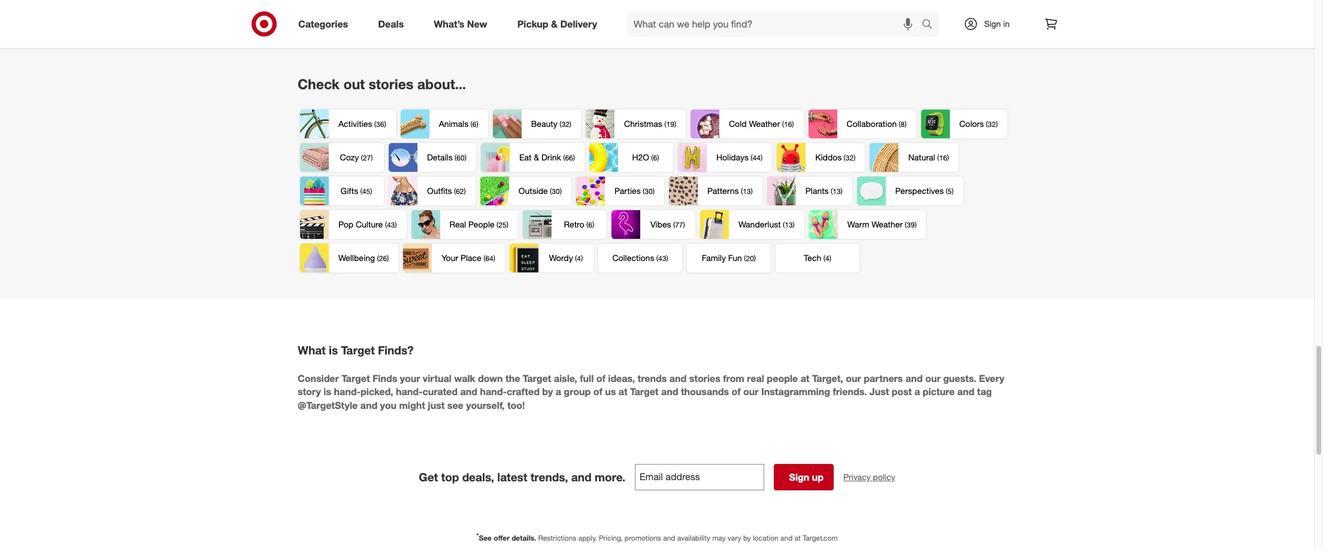 Task type: vqa. For each thing, say whether or not it's contained in the screenshot.


Task type: describe. For each thing, give the bounding box(es) containing it.
sign up button
[[774, 464, 834, 491]]

4 for tech
[[826, 254, 830, 263]]

policy
[[873, 472, 896, 482]]

ideas,
[[608, 372, 635, 384]]

fun
[[729, 253, 742, 263]]

aisle,
[[554, 372, 577, 384]]

2 hand- from the left
[[396, 386, 423, 398]]

animals
[[439, 119, 469, 129]]

what's new link
[[424, 11, 503, 37]]

) for natural
[[948, 153, 949, 162]]

real people ( 25 )
[[450, 219, 509, 229]]

vary
[[728, 534, 742, 543]]

) for outside
[[560, 187, 562, 196]]

( for details
[[455, 153, 457, 162]]

( inside cold weather ( 16 )
[[782, 120, 784, 129]]

of left us
[[594, 386, 603, 398]]

what is target finds?
[[298, 343, 414, 357]]

( for cozy
[[361, 153, 363, 162]]

up
[[812, 472, 824, 484]]

patterns ( 13 )
[[708, 186, 753, 196]]

& for eat
[[534, 152, 539, 162]]

tag
[[977, 386, 992, 398]]

0 horizontal spatial stories
[[369, 76, 414, 92]]

( for wellbeing
[[377, 254, 379, 263]]

* see offer details. restrictions apply. pricing, promotions and availability may vary by location and at target.com
[[477, 532, 838, 543]]

privacy
[[844, 472, 871, 482]]

( for outfits
[[454, 187, 456, 196]]

may
[[713, 534, 726, 543]]

wellbeing
[[339, 253, 375, 263]]

family fun ( 20 )
[[702, 253, 756, 263]]

target up crafted
[[523, 372, 551, 384]]

finds
[[373, 372, 397, 384]]

by inside consider target finds your virtual walk down the target aisle, full of ideas, trends and stories from real people at target, our partners and our guests. every story is hand-picked, hand-curated and hand-crafted by a group of us at target and thousands of our instagramming friends. just post a picture and tag @targetstyle and you might just see yourself, too!
[[542, 386, 553, 398]]

43 inside pop culture ( 43 )
[[387, 220, 395, 229]]

) for outfits
[[464, 187, 466, 196]]

people
[[767, 372, 798, 384]]

) for wordy
[[581, 254, 583, 263]]

from
[[723, 372, 745, 384]]

walk
[[454, 372, 475, 384]]

down
[[478, 372, 503, 384]]

culture
[[356, 219, 383, 229]]

2 horizontal spatial our
[[926, 372, 941, 384]]

retro ( 6 )
[[564, 219, 595, 229]]

What can we help you find? suggestions appear below search field
[[627, 11, 925, 37]]

colors
[[960, 119, 984, 129]]

) for retro
[[593, 220, 595, 229]]

promotions
[[625, 534, 661, 543]]

( for animals
[[471, 120, 473, 129]]

1 vertical spatial at
[[619, 386, 628, 398]]

) inside family fun ( 20 )
[[754, 254, 756, 263]]

and right "location"
[[781, 534, 793, 543]]

details.
[[512, 534, 536, 543]]

availability
[[678, 534, 711, 543]]

real
[[747, 372, 764, 384]]

27
[[363, 153, 371, 162]]

deals link
[[368, 11, 419, 37]]

) for kiddos
[[854, 153, 856, 162]]

sweetandtidy
[[902, 10, 959, 22]]

) for colors
[[996, 120, 998, 129]]

30 for outside
[[552, 187, 560, 196]]

just
[[428, 400, 445, 412]]

( inside family fun ( 20 )
[[744, 254, 746, 263]]

family
[[702, 253, 726, 263]]

) for collaboration
[[905, 120, 907, 129]]

check out stories about...
[[298, 76, 466, 92]]

45
[[362, 187, 370, 196]]

) for parties
[[653, 187, 655, 196]]

( inside real people ( 25 )
[[497, 220, 499, 229]]

pickup & delivery link
[[507, 11, 612, 37]]

cold weather ( 16 )
[[729, 119, 794, 129]]

what's new
[[434, 18, 488, 30]]

30 for parties
[[645, 187, 653, 196]]

privacy policy
[[844, 472, 896, 482]]

target.com
[[803, 534, 838, 543]]

sign up
[[789, 472, 824, 484]]

place
[[461, 253, 482, 263]]

weather for cold weather
[[749, 119, 780, 129]]

details ( 60 )
[[427, 152, 467, 162]]

yummie link
[[298, 0, 470, 37]]

and right the 'trends'
[[670, 372, 687, 384]]

( for plants
[[831, 187, 833, 196]]

( for kiddos
[[844, 153, 846, 162]]

at inside * see offer details. restrictions apply. pricing, promotions and availability may vary by location and at target.com
[[795, 534, 801, 543]]

) for gifts
[[370, 187, 372, 196]]

thousands
[[681, 386, 729, 398]]

trends,
[[531, 470, 568, 484]]

and left more.
[[571, 470, 592, 484]]

( for colors
[[986, 120, 988, 129]]

outfits ( 62 )
[[427, 186, 466, 196]]

( for wanderlust
[[783, 220, 785, 229]]

drink
[[542, 152, 561, 162]]

smilesamy
[[544, 10, 589, 22]]

outfits
[[427, 186, 452, 196]]

( for collaboration
[[899, 120, 901, 129]]

and down guests.
[[958, 386, 975, 398]]

search button
[[917, 11, 946, 40]]

christmas ( 19 )
[[624, 119, 676, 129]]

parties
[[615, 186, 641, 196]]

( for tech
[[824, 254, 826, 263]]

and down the 'trends'
[[661, 386, 679, 398]]

) inside warm weather ( 39 )
[[915, 220, 917, 229]]

( inside warm weather ( 39 )
[[905, 220, 907, 229]]

and left availability
[[663, 534, 676, 543]]

@targetstyle
[[298, 400, 358, 412]]

( for vibes
[[673, 220, 675, 229]]

32 for colors
[[988, 120, 996, 129]]

) for activities
[[384, 120, 386, 129]]

details
[[427, 152, 453, 162]]

( for patterns
[[741, 187, 743, 196]]

colors ( 32 )
[[960, 119, 998, 129]]

yummie
[[367, 10, 401, 22]]

gifts ( 45 )
[[341, 186, 372, 196]]

eat & drink ( 66 )
[[519, 152, 575, 162]]

pop culture ( 43 )
[[339, 219, 397, 229]]

13 for plants
[[833, 187, 841, 196]]

) for beauty
[[570, 120, 572, 129]]

your
[[400, 372, 420, 384]]

virtual
[[423, 372, 452, 384]]

us
[[605, 386, 616, 398]]

target down the 'trends'
[[630, 386, 659, 398]]

) for wanderlust
[[793, 220, 795, 229]]

( inside pop culture ( 43 )
[[385, 220, 387, 229]]

) for animals
[[477, 120, 479, 129]]

patterns
[[708, 186, 739, 196]]

) for holidays
[[761, 153, 763, 162]]

guests.
[[944, 372, 977, 384]]

consider target finds your virtual walk down the target aisle, full of ideas, trends and stories from real people at target, our partners and our guests. every story is hand-picked, hand-curated and hand-crafted by a group of us at target and thousands of our instagramming friends. just post a picture and tag @targetstyle and you might just see yourself, too!
[[298, 372, 1005, 412]]

of down from
[[732, 386, 741, 398]]

apply.
[[579, 534, 597, 543]]

finds?
[[378, 343, 414, 357]]

story
[[298, 386, 321, 398]]

( for gifts
[[360, 187, 362, 196]]

every
[[979, 372, 1005, 384]]

what
[[298, 343, 326, 357]]

get
[[419, 470, 438, 484]]

64
[[486, 254, 494, 263]]

sign for sign up
[[789, 472, 810, 484]]

real
[[450, 219, 466, 229]]

) for perspectives
[[952, 187, 954, 196]]

) for cozy
[[371, 153, 373, 162]]

is inside consider target finds your virtual walk down the target aisle, full of ideas, trends and stories from real people at target, our partners and our guests. every story is hand-picked, hand-curated and hand-crafted by a group of us at target and thousands of our instagramming friends. just post a picture and tag @targetstyle and you might just see yourself, too!
[[324, 386, 331, 398]]

outside ( 30 )
[[519, 186, 562, 196]]

activities
[[339, 119, 372, 129]]

target,
[[812, 372, 844, 384]]

1 a from the left
[[556, 386, 561, 398]]

) for plants
[[841, 187, 843, 196]]

32 for kiddos
[[846, 153, 854, 162]]

wordy ( 4 )
[[549, 253, 583, 263]]

kiddos ( 32 )
[[816, 152, 856, 162]]



Task type: locate. For each thing, give the bounding box(es) containing it.
( inside eat & drink ( 66 )
[[563, 153, 565, 162]]

) for tech
[[830, 254, 832, 263]]

4 inside tech ( 4 )
[[826, 254, 830, 263]]

our up "picture"
[[926, 372, 941, 384]]

tech
[[804, 253, 822, 263]]

( inside the beauty ( 32 )
[[560, 120, 562, 129]]

32 right beauty
[[562, 120, 570, 129]]

sign for sign in
[[985, 19, 1001, 29]]

christmas
[[624, 119, 663, 129]]

1 horizontal spatial 32
[[846, 153, 854, 162]]

6 right retro
[[589, 220, 593, 229]]

6 inside h2o ( 6 )
[[653, 153, 657, 162]]

warm
[[848, 219, 870, 229]]

0 horizontal spatial hand-
[[334, 386, 361, 398]]

) inside "natural ( 16 )"
[[948, 153, 949, 162]]

) inside outfits ( 62 )
[[464, 187, 466, 196]]

( right the cold
[[782, 120, 784, 129]]

1 horizontal spatial stories
[[690, 372, 721, 384]]

1 horizontal spatial 43
[[658, 254, 666, 263]]

and down walk
[[460, 386, 478, 398]]

13 inside wanderlust ( 13 )
[[785, 220, 793, 229]]

*
[[477, 532, 479, 539]]

6 for animals
[[473, 120, 477, 129]]

) right holidays
[[761, 153, 763, 162]]

( for natural
[[938, 153, 939, 162]]

yourself,
[[466, 400, 505, 412]]

target up picked,
[[342, 372, 370, 384]]

( inside retro ( 6 )
[[587, 220, 589, 229]]

a down aisle,
[[556, 386, 561, 398]]

stories up thousands
[[690, 372, 721, 384]]

) right natural
[[948, 153, 949, 162]]

pickup
[[517, 18, 549, 30]]

) right colors
[[996, 120, 998, 129]]

weather for warm weather
[[872, 219, 903, 229]]

0 horizontal spatial 4
[[577, 254, 581, 263]]

None text field
[[635, 464, 765, 491]]

4 inside wordy ( 4 )
[[577, 254, 581, 263]]

0 vertical spatial 43
[[387, 220, 395, 229]]

0 vertical spatial weather
[[749, 119, 780, 129]]

smilesamy link
[[480, 0, 653, 37]]

) right drink
[[573, 153, 575, 162]]

( right vibes
[[673, 220, 675, 229]]

( right patterns
[[741, 187, 743, 196]]

) inside collections ( 43 )
[[666, 254, 668, 263]]

0 vertical spatial 16
[[784, 120, 792, 129]]

at left target.com
[[795, 534, 801, 543]]

) inside colors ( 32 )
[[996, 120, 998, 129]]

by right crafted
[[542, 386, 553, 398]]

1 horizontal spatial 6
[[589, 220, 593, 229]]

by inside * see offer details. restrictions apply. pricing, promotions and availability may vary by location and at target.com
[[744, 534, 751, 543]]

32 inside colors ( 32 )
[[988, 120, 996, 129]]

6 for h2o
[[653, 153, 657, 162]]

16 inside "natural ( 16 )"
[[939, 153, 948, 162]]

( right outfits
[[454, 187, 456, 196]]

) down perspectives
[[915, 220, 917, 229]]

13 for patterns
[[743, 187, 751, 196]]

0 horizontal spatial by
[[542, 386, 553, 398]]

43 inside collections ( 43 )
[[658, 254, 666, 263]]

( for perspectives
[[946, 187, 948, 196]]

in
[[1004, 19, 1010, 29]]

( right holidays
[[751, 153, 753, 162]]

( right kiddos
[[844, 153, 846, 162]]

16 right the cold
[[784, 120, 792, 129]]

5
[[948, 187, 952, 196]]

& right pickup
[[551, 18, 558, 30]]

25
[[499, 220, 507, 229]]

1 vertical spatial 16
[[939, 153, 948, 162]]

pickup & delivery
[[517, 18, 597, 30]]

( inside wellbeing ( 26 )
[[377, 254, 379, 263]]

1 horizontal spatial 16
[[939, 153, 948, 162]]

( inside your place ( 64 )
[[484, 254, 486, 263]]

1 horizontal spatial a
[[915, 386, 920, 398]]

h2o
[[632, 152, 650, 162]]

is right the what
[[329, 343, 338, 357]]

hand- down the your
[[396, 386, 423, 398]]

) right h2o
[[657, 153, 659, 162]]

hand- down down
[[480, 386, 507, 398]]

( right activities on the left top
[[374, 120, 376, 129]]

) inside animals ( 6 )
[[477, 120, 479, 129]]

) inside the beauty ( 32 )
[[570, 120, 572, 129]]

( inside outfits ( 62 )
[[454, 187, 456, 196]]

stories inside consider target finds your virtual walk down the target aisle, full of ideas, trends and stories from real people at target, our partners and our guests. every story is hand-picked, hand-curated and hand-crafted by a group of us at target and thousands of our instagramming friends. just post a picture and tag @targetstyle and you might just see yourself, too!
[[690, 372, 721, 384]]

( right cozy
[[361, 153, 363, 162]]

group
[[564, 386, 591, 398]]

1 horizontal spatial 13
[[785, 220, 793, 229]]

and down picked,
[[360, 400, 378, 412]]

plants ( 13 )
[[806, 186, 843, 196]]

top
[[441, 470, 459, 484]]

( inside plants ( 13 )
[[831, 187, 833, 196]]

warm weather ( 39 )
[[848, 219, 917, 229]]

( right retro
[[587, 220, 589, 229]]

our down real
[[744, 386, 759, 398]]

by right vary
[[744, 534, 751, 543]]

( right fun
[[744, 254, 746, 263]]

of right full
[[597, 372, 606, 384]]

0 horizontal spatial 32
[[562, 120, 570, 129]]

( inside "natural ( 16 )"
[[938, 153, 939, 162]]

hand- up @targetstyle
[[334, 386, 361, 398]]

) right "people"
[[507, 220, 509, 229]]

32 right colors
[[988, 120, 996, 129]]

44
[[753, 153, 761, 162]]

holidays
[[717, 152, 749, 162]]

is up @targetstyle
[[324, 386, 331, 398]]

13 inside 'patterns ( 13 )'
[[743, 187, 751, 196]]

1 horizontal spatial sign
[[985, 19, 1001, 29]]

1 vertical spatial stories
[[690, 372, 721, 384]]

2 vertical spatial at
[[795, 534, 801, 543]]

) right retro
[[593, 220, 595, 229]]

16
[[784, 120, 792, 129], [939, 153, 948, 162]]

) right cozy
[[371, 153, 373, 162]]

( right wanderlust
[[783, 220, 785, 229]]

2 a from the left
[[915, 386, 920, 398]]

delivery
[[560, 18, 597, 30]]

0 vertical spatial at
[[801, 372, 810, 384]]

) inside tech ( 4 )
[[830, 254, 832, 263]]

1 vertical spatial is
[[324, 386, 331, 398]]

1 4 from the left
[[577, 254, 581, 263]]

( right drink
[[563, 153, 565, 162]]

0 horizontal spatial sign
[[789, 472, 810, 484]]

0 horizontal spatial &
[[534, 152, 539, 162]]

2 4 from the left
[[826, 254, 830, 263]]

1 vertical spatial weather
[[872, 219, 903, 229]]

6 inside animals ( 6 )
[[473, 120, 477, 129]]

) inside eat & drink ( 66 )
[[573, 153, 575, 162]]

( right "people"
[[497, 220, 499, 229]]

( right wordy
[[575, 254, 577, 263]]

1 vertical spatial 6
[[653, 153, 657, 162]]

( right "collaboration"
[[899, 120, 901, 129]]

) right beauty
[[570, 120, 572, 129]]

vibes ( 77 )
[[651, 219, 685, 229]]

( inside colors ( 32 )
[[986, 120, 988, 129]]

( inside "parties ( 30 )"
[[643, 187, 645, 196]]

6 inside retro ( 6 )
[[589, 220, 593, 229]]

60
[[457, 153, 465, 162]]

) right activities on the left top
[[384, 120, 386, 129]]

) inside "parties ( 30 )"
[[653, 187, 655, 196]]

1 vertical spatial &
[[534, 152, 539, 162]]

( right outside
[[550, 187, 552, 196]]

full
[[580, 372, 594, 384]]

( right plants
[[831, 187, 833, 196]]

your
[[442, 253, 458, 263]]

( right culture
[[385, 220, 387, 229]]

( inside 'patterns ( 13 )'
[[741, 187, 743, 196]]

) inside christmas ( 19 )
[[675, 120, 676, 129]]

stories right out
[[369, 76, 414, 92]]

privacy policy link
[[844, 472, 896, 484]]

13 inside plants ( 13 )
[[833, 187, 841, 196]]

eat
[[519, 152, 532, 162]]

picture
[[923, 386, 955, 398]]

) inside collaboration ( 8 )
[[905, 120, 907, 129]]

32 inside kiddos ( 32 )
[[846, 153, 854, 162]]

( for parties
[[643, 187, 645, 196]]

categories link
[[288, 11, 363, 37]]

( right place
[[484, 254, 486, 263]]

) inside perspectives ( 5 )
[[952, 187, 954, 196]]

( right natural
[[938, 153, 939, 162]]

1 30 from the left
[[552, 187, 560, 196]]

0 horizontal spatial 43
[[387, 220, 395, 229]]

6 right animals
[[473, 120, 477, 129]]

) right outfits
[[464, 187, 466, 196]]

) right animals
[[477, 120, 479, 129]]

4 for wordy
[[577, 254, 581, 263]]

) inside plants ( 13 )
[[841, 187, 843, 196]]

1 hand- from the left
[[334, 386, 361, 398]]

crafted
[[507, 386, 540, 398]]

( inside holidays ( 44 )
[[751, 153, 753, 162]]

) right 'details'
[[465, 153, 467, 162]]

) inside cold weather ( 16 )
[[792, 120, 794, 129]]

( right gifts
[[360, 187, 362, 196]]

( right the wellbeing
[[377, 254, 379, 263]]

( inside collections ( 43 )
[[657, 254, 658, 263]]

wanderlust
[[739, 219, 781, 229]]

30 right outside
[[552, 187, 560, 196]]

( inside vibes ( 77 )
[[673, 220, 675, 229]]

gifts
[[341, 186, 358, 196]]

a
[[556, 386, 561, 398], [915, 386, 920, 398]]

( inside "details ( 60 )"
[[455, 153, 457, 162]]

) for details
[[465, 153, 467, 162]]

) inside activities ( 36 )
[[384, 120, 386, 129]]

0 vertical spatial sign
[[985, 19, 1001, 29]]

6
[[473, 120, 477, 129], [653, 153, 657, 162], [589, 220, 593, 229]]

( for activities
[[374, 120, 376, 129]]

) inside wellbeing ( 26 )
[[387, 254, 389, 263]]

) inside gifts ( 45 )
[[370, 187, 372, 196]]

) for vibes
[[683, 220, 685, 229]]

offer
[[494, 534, 510, 543]]

0 vertical spatial 6
[[473, 120, 477, 129]]

) for patterns
[[751, 187, 753, 196]]

) right "collaboration"
[[905, 120, 907, 129]]

32 right kiddos
[[846, 153, 854, 162]]

( inside activities ( 36 )
[[374, 120, 376, 129]]

animals ( 6 )
[[439, 119, 479, 129]]

1 vertical spatial sign
[[789, 472, 810, 484]]

collections
[[613, 253, 655, 263]]

1 horizontal spatial 30
[[645, 187, 653, 196]]

out
[[344, 76, 365, 92]]

20
[[746, 254, 754, 263]]

13 right plants
[[833, 187, 841, 196]]

32 for beauty
[[562, 120, 570, 129]]

) inside kiddos ( 32 )
[[854, 153, 856, 162]]

) for wellbeing
[[387, 254, 389, 263]]

target left finds?
[[341, 343, 375, 357]]

( inside outside ( 30 )
[[550, 187, 552, 196]]

0 vertical spatial is
[[329, 343, 338, 357]]

30 inside "parties ( 30 )"
[[645, 187, 653, 196]]

13 for wanderlust
[[785, 220, 793, 229]]

0 horizontal spatial 6
[[473, 120, 477, 129]]

1 horizontal spatial 4
[[826, 254, 830, 263]]

pricing,
[[599, 534, 623, 543]]

( inside kiddos ( 32 )
[[844, 153, 846, 162]]

you
[[380, 400, 397, 412]]

( for christmas
[[665, 120, 667, 129]]

0 horizontal spatial 30
[[552, 187, 560, 196]]

too!
[[507, 400, 525, 412]]

( inside christmas ( 19 )
[[665, 120, 667, 129]]

) inside 'patterns ( 13 )'
[[751, 187, 753, 196]]

77
[[675, 220, 683, 229]]

) right parties
[[653, 187, 655, 196]]

( right colors
[[986, 120, 988, 129]]

) inside pop culture ( 43 )
[[395, 220, 397, 229]]

13 right wanderlust
[[785, 220, 793, 229]]

16 inside cold weather ( 16 )
[[784, 120, 792, 129]]

( for outside
[[550, 187, 552, 196]]

see
[[479, 534, 492, 543]]

1 horizontal spatial hand-
[[396, 386, 423, 398]]

weather right the cold
[[749, 119, 780, 129]]

natural ( 16 )
[[909, 152, 949, 162]]

( inside wanderlust ( 13 )
[[783, 220, 785, 229]]

) inside h2o ( 6 )
[[657, 153, 659, 162]]

wordy
[[549, 253, 573, 263]]

) right kiddos
[[854, 153, 856, 162]]

30
[[552, 187, 560, 196], [645, 187, 653, 196]]

( right parties
[[643, 187, 645, 196]]

cold
[[729, 119, 747, 129]]

) for h2o
[[657, 153, 659, 162]]

collaboration
[[847, 119, 897, 129]]

instagramming
[[762, 386, 830, 398]]

( for collections
[[657, 254, 658, 263]]

13 right patterns
[[743, 187, 751, 196]]

) inside real people ( 25 )
[[507, 220, 509, 229]]

) inside "details ( 60 )"
[[465, 153, 467, 162]]

cozy ( 27 )
[[340, 152, 373, 162]]

2 horizontal spatial 32
[[988, 120, 996, 129]]

0 horizontal spatial a
[[556, 386, 561, 398]]

by
[[542, 386, 553, 398], [744, 534, 751, 543]]

curated
[[423, 386, 458, 398]]

0 horizontal spatial weather
[[749, 119, 780, 129]]

32 inside the beauty ( 32 )
[[562, 120, 570, 129]]

a right post
[[915, 386, 920, 398]]

3 hand- from the left
[[480, 386, 507, 398]]

just
[[870, 386, 889, 398]]

( for wordy
[[575, 254, 577, 263]]

get top deals, latest trends, and more.
[[419, 470, 626, 484]]

2 30 from the left
[[645, 187, 653, 196]]

0 vertical spatial &
[[551, 18, 558, 30]]

2 horizontal spatial hand-
[[480, 386, 507, 398]]

39
[[907, 220, 915, 229]]

at up instagramming
[[801, 372, 810, 384]]

) inside outside ( 30 )
[[560, 187, 562, 196]]

2 vertical spatial 6
[[589, 220, 593, 229]]

2 horizontal spatial 13
[[833, 187, 841, 196]]

) for collections
[[666, 254, 668, 263]]

) right place
[[494, 254, 496, 263]]

1 horizontal spatial &
[[551, 18, 558, 30]]

new
[[467, 18, 488, 30]]

) inside wanderlust ( 13 )
[[793, 220, 795, 229]]

and up post
[[906, 372, 923, 384]]

plants
[[806, 186, 829, 196]]

perspectives ( 5 )
[[896, 186, 954, 196]]

our
[[846, 372, 861, 384], [926, 372, 941, 384], [744, 386, 759, 398]]

hauzandco link
[[662, 0, 835, 37]]

categories
[[298, 18, 348, 30]]

( inside tech ( 4 )
[[824, 254, 826, 263]]

) for christmas
[[675, 120, 676, 129]]

1 vertical spatial by
[[744, 534, 751, 543]]

&
[[551, 18, 558, 30], [534, 152, 539, 162]]

) inside retro ( 6 )
[[593, 220, 595, 229]]

) inside vibes ( 77 )
[[683, 220, 685, 229]]

trends
[[638, 372, 667, 384]]

1 horizontal spatial our
[[846, 372, 861, 384]]

( inside perspectives ( 5 )
[[946, 187, 948, 196]]

( for beauty
[[560, 120, 562, 129]]

sign left "in"
[[985, 19, 1001, 29]]

) right wordy
[[581, 254, 583, 263]]

( for h2o
[[652, 153, 653, 162]]

latest
[[497, 470, 528, 484]]

stories
[[369, 76, 414, 92], [690, 372, 721, 384]]

at right us
[[619, 386, 628, 398]]

( right christmas
[[665, 120, 667, 129]]

( for retro
[[587, 220, 589, 229]]

0 horizontal spatial 16
[[784, 120, 792, 129]]

) right outside
[[560, 187, 562, 196]]

target
[[341, 343, 375, 357], [342, 372, 370, 384], [523, 372, 551, 384], [630, 386, 659, 398]]

( inside wordy ( 4 )
[[575, 254, 577, 263]]

1 vertical spatial 43
[[658, 254, 666, 263]]

( right h2o
[[652, 153, 653, 162]]

sweetandtidy link
[[844, 0, 1017, 37]]

6 for retro
[[589, 220, 593, 229]]

0 horizontal spatial our
[[744, 386, 759, 398]]

sign in
[[985, 19, 1010, 29]]

beauty ( 32 )
[[531, 119, 572, 129]]

( right beauty
[[560, 120, 562, 129]]

what's
[[434, 18, 465, 30]]

) right gifts
[[370, 187, 372, 196]]

0 horizontal spatial 13
[[743, 187, 751, 196]]

( inside animals ( 6 )
[[471, 120, 473, 129]]

and
[[670, 372, 687, 384], [906, 372, 923, 384], [460, 386, 478, 398], [661, 386, 679, 398], [958, 386, 975, 398], [360, 400, 378, 412], [571, 470, 592, 484], [663, 534, 676, 543], [781, 534, 793, 543]]

sign inside button
[[789, 472, 810, 484]]

) right plants
[[841, 187, 843, 196]]

1 horizontal spatial by
[[744, 534, 751, 543]]

( inside 'cozy ( 27 )'
[[361, 153, 363, 162]]

& inside pickup & delivery link
[[551, 18, 558, 30]]

our up friends.
[[846, 372, 861, 384]]

1 horizontal spatial weather
[[872, 219, 903, 229]]

30 inside outside ( 30 )
[[552, 187, 560, 196]]

0 vertical spatial by
[[542, 386, 553, 398]]

( inside collaboration ( 8 )
[[899, 120, 901, 129]]

0 vertical spatial stories
[[369, 76, 414, 92]]

( down perspectives
[[905, 220, 907, 229]]

6 right h2o
[[653, 153, 657, 162]]

( inside h2o ( 6 )
[[652, 153, 653, 162]]

) right the cold
[[792, 120, 794, 129]]

& for pickup
[[551, 18, 558, 30]]

) right perspectives
[[952, 187, 954, 196]]

43 right collections in the left of the page
[[658, 254, 666, 263]]

) right collections in the left of the page
[[666, 254, 668, 263]]

) inside holidays ( 44 )
[[761, 153, 763, 162]]

( inside gifts ( 45 )
[[360, 187, 362, 196]]

30 right parties
[[645, 187, 653, 196]]

) inside wordy ( 4 )
[[581, 254, 583, 263]]

) inside 'cozy ( 27 )'
[[371, 153, 373, 162]]

( right tech
[[824, 254, 826, 263]]

sign in link
[[954, 11, 1029, 37]]

) inside your place ( 64 )
[[494, 254, 496, 263]]

( for holidays
[[751, 153, 753, 162]]

2 horizontal spatial 6
[[653, 153, 657, 162]]

check
[[298, 76, 340, 92]]

beauty
[[531, 119, 558, 129]]



